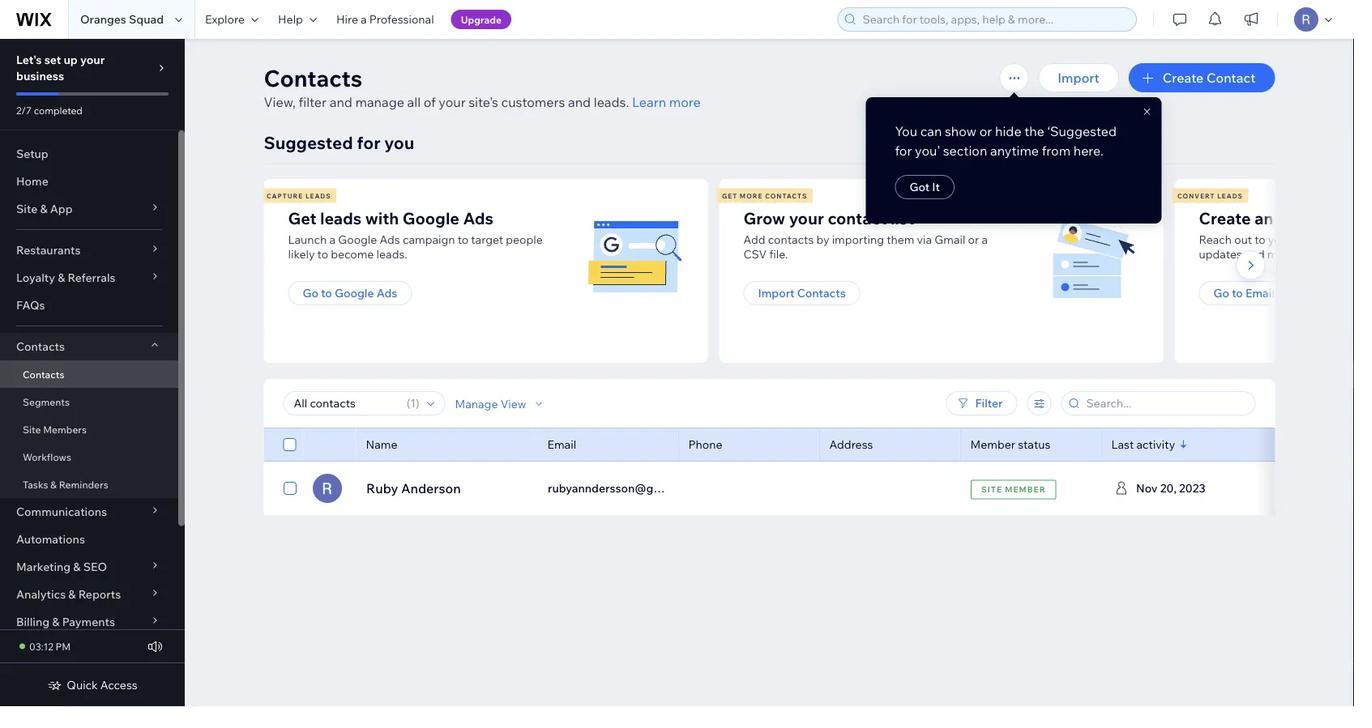 Task type: locate. For each thing, give the bounding box(es) containing it.
a right the hire
[[361, 12, 367, 26]]

0 horizontal spatial marketing
[[16, 560, 71, 574]]

1 vertical spatial view
[[1162, 481, 1193, 497]]

create
[[1163, 70, 1204, 86], [1199, 208, 1251, 228]]

for inside 'you can show or hide the 'suggested for you' section anytime from here.'
[[895, 143, 912, 159]]

site inside 'link'
[[23, 423, 41, 436]]

& left app
[[40, 202, 47, 216]]

leads. left learn
[[594, 94, 629, 110]]

email
[[1246, 286, 1275, 300], [547, 438, 576, 452]]

ads
[[463, 208, 493, 228], [380, 233, 400, 247], [377, 286, 397, 300]]

reminders
[[59, 479, 108, 491]]

create contact
[[1163, 70, 1256, 86]]

a
[[361, 12, 367, 26], [329, 233, 336, 247], [982, 233, 988, 247]]

1 vertical spatial member
[[1005, 485, 1046, 495]]

leads right "convert"
[[1217, 192, 1243, 200]]

2 horizontal spatial a
[[982, 233, 988, 247]]

view right nov
[[1162, 481, 1193, 497]]

analytics & reports button
[[0, 581, 178, 609]]

contacts down by
[[797, 286, 846, 300]]

1 horizontal spatial marketing
[[1277, 286, 1332, 300]]

marketing inside dropdown button
[[16, 560, 71, 574]]

& for marketing
[[73, 560, 81, 574]]

loyalty
[[16, 271, 55, 285]]

email inside "button"
[[1246, 286, 1275, 300]]

create an email cam reach out to your subscribers
[[1199, 208, 1354, 261]]

create up reach
[[1199, 208, 1251, 228]]

get
[[288, 208, 316, 228]]

go inside "button"
[[1214, 286, 1229, 300]]

to left target at the left
[[458, 233, 469, 247]]

0 vertical spatial view
[[501, 396, 526, 411]]

&
[[40, 202, 47, 216], [58, 271, 65, 285], [50, 479, 57, 491], [73, 560, 81, 574], [68, 588, 76, 602], [52, 615, 60, 629]]

& right loyalty
[[58, 271, 65, 285]]

member left status
[[970, 438, 1015, 452]]

1 vertical spatial leads.
[[376, 247, 407, 261]]

0 horizontal spatial view
[[501, 396, 526, 411]]

site down home
[[16, 202, 37, 216]]

and right customers
[[568, 94, 591, 110]]

tasks
[[23, 479, 48, 491]]

upgrade button
[[451, 10, 511, 29]]

1 horizontal spatial email
[[1246, 286, 1275, 300]]

view link
[[1143, 474, 1212, 503]]

leads.
[[594, 94, 629, 110], [376, 247, 407, 261]]

1 horizontal spatial leads.
[[594, 94, 629, 110]]

restaurants button
[[0, 237, 178, 264]]

0 vertical spatial create
[[1163, 70, 1204, 86]]

go for create
[[1214, 286, 1229, 300]]

go inside "button"
[[303, 286, 318, 300]]

section
[[943, 143, 987, 159]]

your up contacts
[[789, 208, 824, 228]]

2 vertical spatial site
[[981, 485, 1002, 495]]

site members
[[23, 423, 87, 436]]

a right gmail
[[982, 233, 988, 247]]

0 horizontal spatial leads.
[[376, 247, 407, 261]]

& left seo
[[73, 560, 81, 574]]

go down reach
[[1214, 286, 1229, 300]]

more
[[740, 192, 763, 200]]

people
[[506, 233, 543, 247]]

leads. inside the contacts view, filter and manage all of your site's customers and leads. learn more
[[594, 94, 629, 110]]

Search for tools, apps, help & more... field
[[858, 8, 1131, 31]]

1 go from the left
[[303, 286, 318, 300]]

or
[[979, 123, 992, 139], [968, 233, 979, 247]]

& inside dropdown button
[[73, 560, 81, 574]]

learn more button
[[632, 92, 701, 112]]

automations
[[16, 532, 85, 547]]

marketing down the subscribers
[[1277, 286, 1332, 300]]

member down status
[[1005, 485, 1046, 495]]

import down file. in the top right of the page
[[758, 286, 795, 300]]

for down you at the right top of page
[[895, 143, 912, 159]]

set
[[44, 53, 61, 67]]

site inside popup button
[[16, 202, 37, 216]]

activity
[[1137, 438, 1175, 452]]

contacts up "filter"
[[264, 64, 362, 92]]

analytics & reports
[[16, 588, 121, 602]]

'suggested
[[1047, 123, 1117, 139]]

launch
[[288, 233, 327, 247]]

ads up target at the left
[[463, 208, 493, 228]]

leads up get
[[305, 192, 331, 200]]

nov 20, 2023
[[1136, 481, 1205, 496]]

& inside popup button
[[52, 615, 60, 629]]

create inside button
[[1163, 70, 1204, 86]]

more
[[669, 94, 701, 110]]

you'
[[915, 143, 940, 159]]

1 vertical spatial site
[[23, 423, 41, 436]]

2 go from the left
[[1214, 286, 1229, 300]]

2/7
[[16, 104, 32, 116]]

it
[[932, 180, 940, 194]]

go down likely
[[303, 286, 318, 300]]

go to email marketing
[[1214, 286, 1332, 300]]

to down become at the top left of page
[[321, 286, 332, 300]]

or left hide
[[979, 123, 992, 139]]

1 horizontal spatial for
[[895, 143, 912, 159]]

03:12 pm
[[29, 641, 71, 653]]

manage
[[355, 94, 404, 110]]

leads. inside get leads with google ads launch a google ads campaign to target people likely to become leads.
[[376, 247, 407, 261]]

faqs link
[[0, 292, 178, 319]]

ads down get leads with google ads launch a google ads campaign to target people likely to become leads. on the left of page
[[377, 286, 397, 300]]

your right of
[[439, 94, 466, 110]]

your inside create an email cam reach out to your subscribers
[[1268, 233, 1292, 247]]

ruby anderson image
[[312, 474, 342, 503]]

0 horizontal spatial import
[[758, 286, 795, 300]]

to down the out
[[1232, 286, 1243, 300]]

manage view
[[455, 396, 526, 411]]

1 horizontal spatial and
[[568, 94, 591, 110]]

1 vertical spatial email
[[547, 438, 576, 452]]

last
[[1111, 438, 1134, 452]]

0 horizontal spatial go
[[303, 286, 318, 300]]

marketing
[[1277, 286, 1332, 300], [16, 560, 71, 574]]

address
[[829, 438, 873, 452]]

manage view button
[[455, 396, 546, 411]]

& right tasks
[[50, 479, 57, 491]]

view right manage
[[501, 396, 526, 411]]

1 leads from the left
[[305, 192, 331, 200]]

create left 'contact'
[[1163, 70, 1204, 86]]

ads down with
[[380, 233, 400, 247]]

1 vertical spatial create
[[1199, 208, 1251, 228]]

to right the out
[[1255, 233, 1266, 247]]

& left reports on the left of page
[[68, 588, 76, 602]]

faqs
[[16, 298, 45, 312]]

contact
[[828, 208, 887, 228]]

file.
[[769, 247, 788, 261]]

leads
[[305, 192, 331, 200], [1217, 192, 1243, 200]]

ads inside "button"
[[377, 286, 397, 300]]

import for import
[[1058, 70, 1100, 86]]

status
[[1018, 438, 1051, 452]]

1 horizontal spatial import
[[1058, 70, 1100, 86]]

google up become at the top left of page
[[338, 233, 377, 247]]

for left you
[[357, 132, 381, 153]]

and right "filter"
[[330, 94, 352, 110]]

squad
[[129, 12, 164, 26]]

anytime
[[990, 143, 1039, 159]]

& for tasks
[[50, 479, 57, 491]]

import contacts
[[758, 286, 846, 300]]

google inside "button"
[[335, 286, 374, 300]]

contacts
[[765, 192, 807, 200]]

2 leads from the left
[[1217, 192, 1243, 200]]

1 horizontal spatial go
[[1214, 286, 1229, 300]]

marketing inside "button"
[[1277, 286, 1332, 300]]

automations link
[[0, 526, 178, 554]]

contacts down faqs
[[16, 340, 65, 354]]

grow your contact list add contacts by importing them via gmail or a csv file.
[[744, 208, 988, 261]]

0 vertical spatial or
[[979, 123, 992, 139]]

email down the out
[[1246, 286, 1275, 300]]

0 vertical spatial email
[[1246, 286, 1275, 300]]

list containing get leads with google ads
[[261, 179, 1354, 363]]

last activity
[[1111, 438, 1175, 452]]

0 vertical spatial ads
[[463, 208, 493, 228]]

contacts inside dropdown button
[[16, 340, 65, 354]]

03:12
[[29, 641, 53, 653]]

2 vertical spatial google
[[335, 286, 374, 300]]

marketing & seo
[[16, 560, 107, 574]]

& for billing
[[52, 615, 60, 629]]

site for site member
[[981, 485, 1002, 495]]

& for site
[[40, 202, 47, 216]]

site down member status
[[981, 485, 1002, 495]]

import inside button
[[758, 286, 795, 300]]

1 horizontal spatial leads
[[1217, 192, 1243, 200]]

marketing up analytics
[[16, 560, 71, 574]]

0 vertical spatial marketing
[[1277, 286, 1332, 300]]

contacts
[[264, 64, 362, 92], [797, 286, 846, 300], [16, 340, 65, 354], [23, 368, 64, 380]]

leads. down with
[[376, 247, 407, 261]]

learn
[[632, 94, 666, 110]]

a down leads
[[329, 233, 336, 247]]

leads for get
[[305, 192, 331, 200]]

2/7 completed
[[16, 104, 83, 116]]

member
[[970, 438, 1015, 452], [1005, 485, 1046, 495]]

google down become at the top left of page
[[335, 286, 374, 300]]

subscribers
[[1294, 233, 1354, 247]]

your inside let's set up your business
[[80, 53, 105, 67]]

import inside button
[[1058, 70, 1100, 86]]

suggested for you
[[264, 132, 414, 153]]

or right gmail
[[968, 233, 979, 247]]

become
[[331, 247, 374, 261]]

1 vertical spatial import
[[758, 286, 795, 300]]

1 vertical spatial marketing
[[16, 560, 71, 574]]

home link
[[0, 168, 178, 195]]

quick access
[[67, 678, 137, 693]]

0 horizontal spatial leads
[[305, 192, 331, 200]]

business
[[16, 69, 64, 83]]

got it button
[[895, 175, 954, 199]]

phone
[[688, 438, 722, 452]]

contacts link
[[0, 361, 178, 388]]

google up campaign
[[403, 208, 460, 228]]

0 vertical spatial leads.
[[594, 94, 629, 110]]

hire a professional link
[[327, 0, 444, 39]]

0 vertical spatial site
[[16, 202, 37, 216]]

0 horizontal spatial a
[[329, 233, 336, 247]]

import up 'suggested
[[1058, 70, 1100, 86]]

0 vertical spatial import
[[1058, 70, 1100, 86]]

the
[[1024, 123, 1044, 139]]

1 vertical spatial or
[[968, 233, 979, 247]]

& for loyalty
[[58, 271, 65, 285]]

contacts button
[[0, 333, 178, 361]]

likely
[[288, 247, 315, 261]]

tasks & reminders link
[[0, 471, 178, 498]]

0 horizontal spatial and
[[330, 94, 352, 110]]

help
[[278, 12, 303, 26]]

1 vertical spatial ads
[[380, 233, 400, 247]]

email up rubyanndersson@gmail.com
[[547, 438, 576, 452]]

site for site & app
[[16, 202, 37, 216]]

& for analytics
[[68, 588, 76, 602]]

site down segments at the left bottom of the page
[[23, 423, 41, 436]]

workflows link
[[0, 443, 178, 471]]

list
[[261, 179, 1354, 363]]

2 vertical spatial ads
[[377, 286, 397, 300]]

get
[[722, 192, 738, 200]]

up
[[64, 53, 78, 67]]

referrals
[[68, 271, 116, 285]]

your right up
[[80, 53, 105, 67]]

create inside create an email cam reach out to your subscribers
[[1199, 208, 1251, 228]]

go to email marketing button
[[1199, 281, 1346, 306]]

import for import contacts
[[758, 286, 795, 300]]

your down an
[[1268, 233, 1292, 247]]

None checkbox
[[283, 435, 296, 455], [283, 479, 296, 498], [283, 435, 296, 455], [283, 479, 296, 498]]

& right billing
[[52, 615, 60, 629]]



Task type: describe. For each thing, give the bounding box(es) containing it.
let's
[[16, 53, 42, 67]]

grow
[[744, 208, 785, 228]]

ruby anderson
[[366, 481, 460, 497]]

1 horizontal spatial a
[[361, 12, 367, 26]]

manage
[[455, 396, 498, 411]]

create for an
[[1199, 208, 1251, 228]]

capture
[[267, 192, 303, 200]]

Search... field
[[1082, 392, 1250, 415]]

(
[[407, 396, 410, 410]]

1 horizontal spatial view
[[1162, 481, 1193, 497]]

customers
[[501, 94, 565, 110]]

go to google ads
[[303, 286, 397, 300]]

to inside create an email cam reach out to your subscribers
[[1255, 233, 1266, 247]]

1 and from the left
[[330, 94, 352, 110]]

view inside dropdown button
[[501, 396, 526, 411]]

get leads with google ads launch a google ads campaign to target people likely to become leads.
[[288, 208, 543, 261]]

app
[[50, 202, 73, 216]]

seo
[[83, 560, 107, 574]]

got
[[910, 180, 930, 194]]

2023
[[1179, 481, 1205, 496]]

create contact button
[[1129, 63, 1275, 92]]

1 vertical spatial google
[[338, 233, 377, 247]]

site for site members
[[23, 423, 41, 436]]

an
[[1255, 208, 1274, 228]]

0 horizontal spatial for
[[357, 132, 381, 153]]

payments
[[62, 615, 115, 629]]

contact
[[1207, 70, 1256, 86]]

workflows
[[23, 451, 71, 463]]

your inside the contacts view, filter and manage all of your site's customers and leads. learn more
[[439, 94, 466, 110]]

or inside 'you can show or hide the 'suggested for you' section anytime from here.'
[[979, 123, 992, 139]]

from
[[1042, 143, 1071, 159]]

leads for create
[[1217, 192, 1243, 200]]

importing
[[832, 233, 884, 247]]

out
[[1234, 233, 1252, 247]]

members
[[43, 423, 87, 436]]

analytics
[[16, 588, 66, 602]]

communications
[[16, 505, 107, 519]]

cam
[[1323, 208, 1354, 228]]

via
[[917, 233, 932, 247]]

setup
[[16, 147, 48, 161]]

site & app
[[16, 202, 73, 216]]

go to google ads button
[[288, 281, 412, 306]]

list
[[891, 208, 914, 228]]

by
[[816, 233, 829, 247]]

nov
[[1136, 481, 1157, 496]]

)
[[416, 396, 419, 410]]

oranges squad
[[80, 12, 164, 26]]

campaign
[[403, 233, 455, 247]]

you
[[895, 123, 917, 139]]

suggested
[[264, 132, 353, 153]]

target
[[471, 233, 503, 247]]

site's
[[469, 94, 498, 110]]

contacts
[[768, 233, 814, 247]]

billing & payments button
[[0, 609, 178, 636]]

convert leads
[[1178, 192, 1243, 200]]

professional
[[369, 12, 434, 26]]

contacts inside button
[[797, 286, 846, 300]]

rubyanndersson@gmail.com
[[547, 481, 701, 496]]

can
[[920, 123, 942, 139]]

email
[[1277, 208, 1319, 228]]

site & app button
[[0, 195, 178, 223]]

sidebar element
[[0, 39, 185, 707]]

to inside "button"
[[321, 286, 332, 300]]

here.
[[1073, 143, 1103, 159]]

reach
[[1199, 233, 1232, 247]]

hire
[[336, 12, 358, 26]]

( 1 )
[[407, 396, 419, 410]]

explore
[[205, 12, 245, 26]]

1
[[410, 396, 416, 410]]

0 horizontal spatial email
[[547, 438, 576, 452]]

member status
[[970, 438, 1051, 452]]

a inside get leads with google ads launch a google ads campaign to target people likely to become leads.
[[329, 233, 336, 247]]

billing & payments
[[16, 615, 115, 629]]

or inside grow your contact list add contacts by importing them via gmail or a csv file.
[[968, 233, 979, 247]]

segments
[[23, 396, 70, 408]]

setup link
[[0, 140, 178, 168]]

you can show or hide the 'suggested for you' section anytime from here.
[[895, 123, 1117, 159]]

to inside "button"
[[1232, 286, 1243, 300]]

hire a professional
[[336, 12, 434, 26]]

name
[[366, 438, 397, 452]]

Unsaved view field
[[289, 392, 402, 415]]

0 vertical spatial member
[[970, 438, 1015, 452]]

create for contact
[[1163, 70, 1204, 86]]

help button
[[268, 0, 327, 39]]

with
[[365, 208, 399, 228]]

a inside grow your contact list add contacts by importing them via gmail or a csv file.
[[982, 233, 988, 247]]

filter button
[[946, 391, 1017, 416]]

ruby
[[366, 481, 398, 497]]

anderson
[[401, 481, 460, 497]]

quick
[[67, 678, 98, 693]]

to down launch
[[317, 247, 328, 261]]

0 vertical spatial google
[[403, 208, 460, 228]]

got it
[[910, 180, 940, 194]]

2 and from the left
[[568, 94, 591, 110]]

view,
[[264, 94, 296, 110]]

restaurants
[[16, 243, 81, 257]]

upgrade
[[461, 13, 502, 26]]

go for get
[[303, 286, 318, 300]]

all
[[407, 94, 421, 110]]

reports
[[78, 588, 121, 602]]

your inside grow your contact list add contacts by importing them via gmail or a csv file.
[[789, 208, 824, 228]]

completed
[[34, 104, 83, 116]]

contacts up segments at the left bottom of the page
[[23, 368, 64, 380]]

contacts inside the contacts view, filter and manage all of your site's customers and leads. learn more
[[264, 64, 362, 92]]

access
[[100, 678, 137, 693]]



Task type: vqa. For each thing, say whether or not it's contained in the screenshot.
Subscriptions
no



